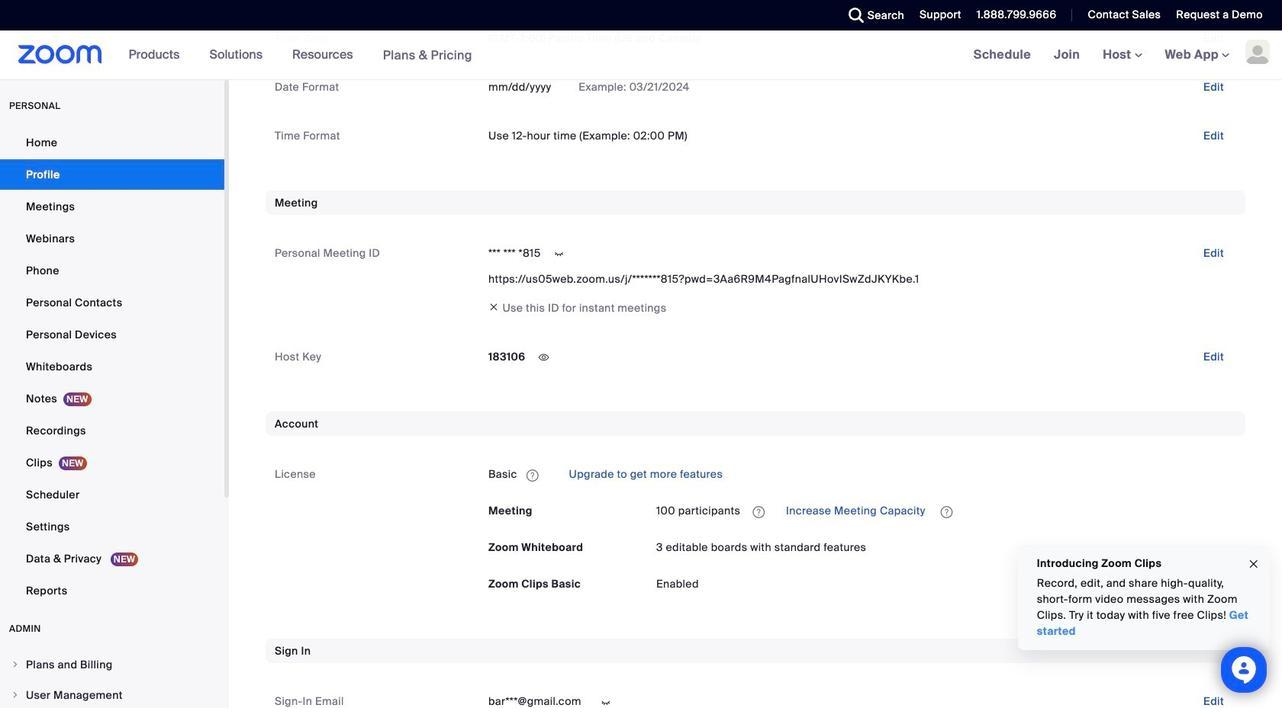 Task type: locate. For each thing, give the bounding box(es) containing it.
personal menu menu
[[0, 127, 224, 608]]

learn more about your license type image
[[525, 471, 540, 481]]

application
[[488, 463, 1236, 487], [656, 499, 1236, 524]]

admin menu menu
[[0, 651, 224, 709]]

menu item
[[0, 651, 224, 680], [0, 681, 224, 709]]

zoom logo image
[[18, 45, 102, 64]]

meetings navigation
[[962, 31, 1282, 80]]

banner
[[0, 31, 1282, 80]]

product information navigation
[[117, 31, 484, 80]]

right image
[[11, 691, 20, 701]]

1 vertical spatial menu item
[[0, 681, 224, 709]]

0 vertical spatial application
[[488, 463, 1236, 487]]

1 vertical spatial application
[[656, 499, 1236, 524]]

0 vertical spatial menu item
[[0, 651, 224, 680]]

profile picture image
[[1245, 40, 1270, 64]]

learn more about your meeting license image
[[748, 506, 769, 519]]



Task type: describe. For each thing, give the bounding box(es) containing it.
show personal meeting id image
[[547, 247, 571, 261]]

2 menu item from the top
[[0, 681, 224, 709]]

right image
[[11, 661, 20, 670]]

1 menu item from the top
[[0, 651, 224, 680]]

hide host key image
[[532, 351, 556, 365]]

close image
[[1248, 556, 1260, 573]]



Task type: vqa. For each thing, say whether or not it's contained in the screenshot.
Learn More About Your Meeting License "icon"
yes



